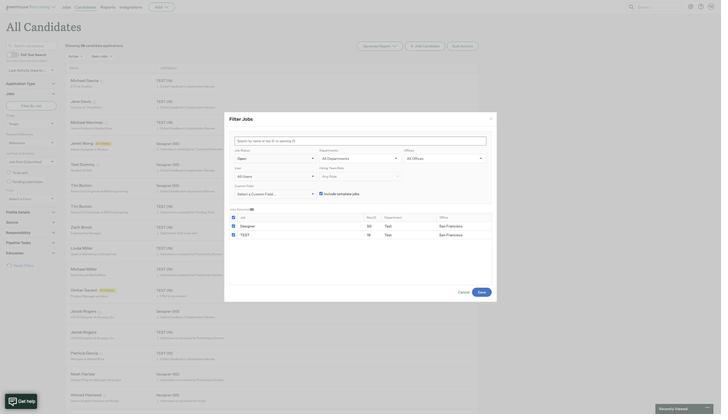 Task type: locate. For each thing, give the bounding box(es) containing it.
0 vertical spatial add
[[155, 5, 163, 10]]

0 vertical spatial offices
[[404, 148, 414, 152]]

2 ux/ui from the top
[[71, 336, 80, 340]]

rsa
[[104, 189, 110, 193], [104, 210, 110, 214]]

3 senior from the top
[[71, 210, 80, 214]]

form element
[[6, 188, 57, 207]]

tim burton link up zach brock link
[[71, 204, 92, 210]]

schedule inside designer (50) interview to schedule for technical interview
[[177, 147, 190, 151]]

2 tim burton link from the top
[[71, 204, 92, 210]]

0 vertical spatial stage
[[6, 113, 14, 117]]

burton up brock
[[79, 204, 92, 209]]

1 vertical spatial tim burton link
[[71, 204, 92, 210]]

pipeline tasks
[[6, 241, 31, 245]]

1 vertical spatial tim burton senior civil engineer at rsa engineering
[[71, 204, 128, 214]]

manager inside 'noah harlow design program manager at google'
[[94, 378, 107, 382]]

all for all departments
[[322, 156, 327, 161]]

0 vertical spatial interviews to schedule for preliminary screen link
[[156, 336, 225, 341]]

michael garcia
[[71, 78, 99, 83]]

to inside designer (50) interviews to schedule for preliminary screen
[[175, 378, 178, 382]]

2 tim burton senior civil engineer at rsa engineering from the top
[[71, 204, 128, 214]]

san for 50
[[439, 224, 446, 228]]

7 review from the top
[[204, 357, 215, 361]]

filter inside the filter by job button
[[21, 104, 30, 108]]

1 vertical spatial rsa
[[104, 210, 110, 214]]

rogers for jacob rogers ux/ui designer at anyway, inc.
[[83, 330, 97, 335]]

to inside test (19) interview to schedule for holding tank
[[174, 210, 177, 214]]

and
[[32, 59, 37, 63]]

manager inside zach brock engineering manager
[[88, 231, 101, 235]]

Search candidates field
[[6, 42, 57, 50]]

0 horizontal spatial custom
[[235, 184, 246, 188]]

1 vertical spatial internal
[[100, 289, 115, 292]]

engineering for test (19)
[[111, 210, 128, 214]]

tim down student
[[71, 183, 78, 188]]

sent down the holding at the left
[[191, 231, 198, 235]]

1 test (19) collect feedback in application review from the top
[[156, 79, 215, 88]]

add for add candidate
[[415, 44, 422, 48]]

1 horizontal spatial form
[[23, 197, 31, 201]]

to for sales rep at marketwise
[[174, 273, 177, 277]]

job inside button
[[35, 104, 42, 108]]

test (19) interview to schedule for preliminary screen
[[156, 246, 222, 256], [156, 267, 222, 277]]

status
[[241, 148, 250, 152]]

3 collect from the top
[[160, 126, 170, 130]]

1 vertical spatial interview to schedule for preliminary screen link
[[156, 273, 224, 277]]

preliminary inside designer (50) interviews to schedule for preliminary screen
[[197, 378, 213, 382]]

a inside filter jobs dialog
[[249, 192, 251, 196]]

1 vertical spatial burton
[[79, 204, 92, 209]]

2 vertical spatial designer (50) collect feedback in application review
[[156, 309, 215, 319]]

4 (19) from the top
[[167, 204, 173, 209]]

last
[[9, 68, 16, 72]]

candidates down jobs link
[[24, 19, 81, 34]]

1 vertical spatial inc.
[[110, 336, 115, 340]]

6 feedback from the top
[[171, 315, 184, 319]]

4 senior from the top
[[71, 399, 80, 403]]

1 vertical spatial interviews
[[160, 378, 175, 382]]

(50) inside designer (50) interviews to schedule for onsite
[[172, 393, 179, 397]]

tim for designer
[[71, 183, 78, 188]]

0 vertical spatial francisco
[[446, 224, 463, 228]]

2 inc. from the top
[[110, 336, 115, 340]]

manager
[[88, 231, 101, 235], [83, 294, 95, 298], [71, 357, 83, 361], [94, 378, 107, 382]]

candidate
[[423, 44, 440, 48]]

designer (50) collect feedback in application review for test dummy
[[156, 163, 215, 172]]

review for patricia garcia
[[204, 357, 215, 361]]

1 vertical spatial civil
[[80, 210, 87, 214]]

(new
[[30, 68, 38, 72]]

0 vertical spatial designer (50) collect feedback in application review
[[156, 163, 215, 172]]

5 collect from the top
[[160, 189, 170, 193]]

engineer up brock
[[87, 210, 100, 214]]

1 michael from the top
[[71, 78, 85, 83]]

9 (19) from the top
[[167, 330, 173, 335]]

candidates link
[[75, 5, 96, 10]]

test (19) collect feedback in application review
[[156, 79, 215, 88], [156, 100, 215, 109], [156, 120, 215, 130], [156, 351, 215, 361]]

a inside form element
[[20, 197, 22, 201]]

role right any on the left
[[329, 174, 337, 179]]

1 horizontal spatial filter
[[229, 116, 241, 122]]

0 horizontal spatial open
[[91, 54, 99, 58]]

2 interviews from the top
[[160, 378, 175, 382]]

1 horizontal spatial sent
[[191, 231, 198, 235]]

field
[[246, 184, 253, 188]]

jacob rogers link down ux/ui designer at anyway, inc. on the left bottom of page
[[71, 330, 97, 336]]

select up profile
[[9, 197, 19, 201]]

1 vertical spatial anyway,
[[97, 336, 109, 340]]

7 (19) from the top
[[167, 267, 173, 272]]

2 vertical spatial be
[[171, 294, 175, 298]]

5 review from the top
[[204, 189, 215, 193]]

0 horizontal spatial add
[[155, 5, 163, 10]]

(19) for senior civil engineer at rsa engineering
[[167, 204, 173, 209]]

to
[[39, 68, 43, 72], [174, 147, 177, 151], [174, 210, 177, 214], [184, 231, 187, 235], [174, 252, 177, 256], [174, 273, 177, 277], [168, 294, 171, 298], [175, 336, 178, 340], [175, 378, 178, 382], [175, 399, 178, 403]]

1 vertical spatial job post submitted
[[9, 160, 41, 164]]

3 (50) from the top
[[172, 184, 179, 188]]

michael garcia has been in application review for more than 5 days image
[[99, 80, 104, 83]]

2 tim from the top
[[71, 204, 78, 209]]

(50) inside designer (50) interview to schedule for technical interview
[[172, 142, 179, 146]]

test (19) collect feedback in application review for jane davis
[[156, 100, 215, 109]]

senior down the 'janet'
[[71, 148, 80, 151]]

hamoud
[[85, 393, 101, 398]]

rogers up ux/ui designer at anyway, inc. on the left bottom of page
[[83, 309, 97, 314]]

0 vertical spatial milestone
[[19, 133, 33, 136]]

2 michael from the top
[[71, 120, 85, 125]]

civil up brock
[[80, 210, 87, 214]]

1 vertical spatial engineering
[[111, 210, 128, 214]]

departments
[[319, 148, 338, 152], [327, 156, 349, 161]]

3 (19) from the top
[[167, 120, 173, 125]]

0 vertical spatial tim burton link
[[71, 183, 92, 189]]

be right to
[[17, 171, 21, 175]]

for inside designer (50) interviews to schedule for preliminary screen
[[192, 378, 196, 382]]

add inside add candidate link
[[415, 44, 422, 48]]

0 vertical spatial anyway,
[[97, 315, 109, 319]]

interviews inside test (19) interviews to schedule for preliminary screen
[[160, 336, 175, 340]]

tim burton link
[[71, 183, 92, 189], [71, 204, 92, 210]]

senior down student
[[71, 189, 80, 193]]

3 test (19) collect feedback in application review from the top
[[156, 120, 215, 130]]

1 vertical spatial miller
[[86, 267, 97, 272]]

1 rsa from the top
[[104, 189, 110, 193]]

screen for linda miller
[[212, 252, 222, 256]]

application
[[6, 81, 26, 86], [188, 84, 204, 88], [188, 105, 204, 109], [188, 126, 204, 130], [188, 169, 204, 172], [188, 189, 204, 193], [188, 315, 204, 319], [188, 357, 204, 361]]

1 horizontal spatial be
[[171, 294, 175, 298]]

rogers inside jacob rogers 'link'
[[83, 309, 97, 314]]

3 interviews from the top
[[160, 399, 175, 403]]

add inside add 'popup button'
[[155, 5, 163, 10]]

1 (19) from the top
[[167, 79, 173, 83]]

linda miller head of marketing at designhub
[[71, 246, 117, 256]]

michael up sales
[[71, 267, 85, 272]]

to inside designer (50) interview to schedule for technical interview
[[174, 147, 177, 151]]

home
[[168, 231, 176, 235]]

designer inside filter jobs dialog
[[240, 224, 255, 228]]

garcia up manager at marketwise
[[86, 351, 98, 356]]

(19)
[[167, 79, 173, 83], [167, 100, 173, 104], [167, 120, 173, 125], [167, 204, 173, 209], [167, 225, 173, 230], [167, 246, 173, 251], [167, 267, 173, 272], [167, 288, 173, 293], [167, 330, 173, 335], [167, 351, 173, 356]]

0 vertical spatial civil
[[80, 189, 87, 193]]

None checkbox
[[232, 216, 235, 219], [232, 225, 235, 228], [232, 216, 235, 219], [232, 225, 235, 228]]

interviews to schedule for preliminary screen link for harlow
[[156, 378, 225, 382]]

sales
[[71, 273, 78, 277]]

tim burton senior civil engineer at rsa engineering
[[71, 183, 128, 193], [71, 204, 128, 214]]

2 interview to schedule for preliminary screen link from the top
[[156, 273, 224, 277]]

1 interviews to schedule for preliminary screen link from the top
[[156, 336, 225, 341]]

marketwise down patricia garcia has been in application review for more than 5 days icon
[[87, 357, 104, 361]]

submitted down reached milestone element
[[19, 152, 34, 155]]

2 rogers from the top
[[83, 330, 97, 335]]

manager right program
[[94, 378, 107, 382]]

designer (50) collect feedback in application review up test (19) interview to schedule for holding tank
[[156, 184, 215, 193]]

milestone
[[19, 133, 33, 136], [9, 141, 25, 145]]

application for jane davis
[[188, 105, 204, 109]]

2 vertical spatial interviews
[[160, 399, 175, 403]]

2 rsa from the top
[[104, 210, 110, 214]]

7 collect feedback in application review link from the top
[[156, 357, 216, 361]]

search
[[35, 53, 46, 57]]

open inside filter jobs dialog
[[237, 156, 246, 161]]

francisco for 19
[[446, 233, 463, 237]]

2 feedback from the top
[[171, 105, 184, 109]]

1 in from the top
[[184, 84, 187, 88]]

to inside test (19) take home test to be sent
[[184, 231, 187, 235]]

francisco for 50
[[446, 224, 463, 228]]

be right home
[[187, 231, 191, 235]]

designer (50) collect feedback in application review down created
[[156, 309, 215, 319]]

1 feedback from the top
[[171, 84, 184, 88]]

0 vertical spatial michael
[[71, 78, 85, 83]]

Pending submission checkbox
[[7, 180, 10, 183]]

1 francisco from the top
[[446, 224, 463, 228]]

tim
[[71, 183, 78, 188], [71, 204, 78, 209]]

designer (50) collect feedback in application review down interview to schedule for technical interview link
[[156, 163, 215, 172]]

1 rogers from the top
[[83, 309, 97, 314]]

rogers inside "jacob rogers ux/ui designer at anyway, inc."
[[83, 330, 97, 335]]

4 collect from the top
[[160, 169, 170, 172]]

burton down n/a
[[79, 183, 92, 188]]

1 vertical spatial select
[[9, 197, 19, 201]]

2 test (19) collect feedback in application review from the top
[[156, 100, 215, 109]]

0 horizontal spatial filter
[[21, 104, 30, 108]]

michael up junior
[[71, 120, 85, 125]]

be left created
[[171, 294, 175, 298]]

form down pending submission checkbox
[[6, 189, 13, 192]]

post down reached
[[12, 152, 18, 155]]

0 vertical spatial internal
[[96, 142, 111, 146]]

1 vertical spatial a
[[20, 197, 22, 201]]

1 vertical spatial test (19) interview to schedule for preliminary screen
[[156, 267, 222, 277]]

head
[[71, 252, 78, 256]]

0 vertical spatial burton
[[79, 183, 92, 188]]

test inside test (19) interviews to schedule for preliminary screen
[[156, 330, 166, 335]]

be inside test (19) offer to be created
[[171, 294, 175, 298]]

tim burton senior civil engineer at rsa engineering up brock
[[71, 204, 128, 214]]

2 designer (50) collect feedback in application review from the top
[[156, 184, 215, 193]]

sent up pending submission
[[21, 171, 28, 175]]

jacob rogers link up ux/ui designer at anyway, inc. on the left bottom of page
[[71, 309, 97, 315]]

brock
[[81, 225, 92, 230]]

civil for test (19)
[[80, 210, 87, 214]]

1 engineer from the top
[[87, 189, 100, 193]]

to for product manager at adept
[[168, 294, 171, 298]]

miller inside linda miller head of marketing at designhub
[[82, 246, 93, 251]]

(19) inside test (19) interviews to schedule for preliminary screen
[[167, 330, 173, 335]]

internal for omkar savant
[[100, 289, 115, 292]]

hiring
[[319, 166, 328, 170]]

10 (19) from the top
[[167, 351, 173, 356]]

civil down student at n/a
[[80, 189, 87, 193]]

jacob rogers link
[[71, 309, 97, 315], [71, 330, 97, 336]]

0 horizontal spatial form
[[6, 189, 13, 192]]

select inside filter jobs dialog
[[237, 192, 248, 196]]

0 vertical spatial ux/ui
[[71, 315, 80, 319]]

to inside test (19) offer to be created
[[168, 294, 171, 298]]

0 vertical spatial tim burton senior civil engineer at rsa engineering
[[71, 183, 128, 193]]

interviews inside designer (50) interviews to schedule for preliminary screen
[[160, 378, 175, 382]]

test inside test (19) offer to be created
[[156, 288, 166, 293]]

for inside designer (50) interview to schedule for technical interview
[[191, 147, 195, 151]]

screen for jacob rogers
[[214, 336, 224, 340]]

jane davis has been in application review for more than 5 days image
[[92, 101, 97, 104]]

manager at marketwise
[[71, 357, 104, 361]]

test inside test (19) interview to schedule for holding tank
[[156, 204, 166, 209]]

jacob for jacob rogers ux/ui designer at anyway, inc.
[[71, 330, 82, 335]]

2 anyway, from the top
[[97, 336, 109, 340]]

1 vertical spatial departments
[[327, 156, 349, 161]]

schedule for jacob rogers
[[179, 336, 192, 340]]

to for senior designer at modern
[[174, 147, 177, 151]]

modern
[[97, 148, 108, 151]]

role right team
[[337, 166, 344, 170]]

test inside filter jobs dialog
[[240, 233, 250, 237]]

0 vertical spatial san francisco
[[439, 224, 463, 228]]

1 vertical spatial custom
[[251, 192, 264, 196]]

at inside 'noah harlow design program manager at google'
[[107, 378, 110, 382]]

2 san from the top
[[439, 233, 446, 237]]

7 in from the top
[[184, 357, 187, 361]]

burton for test
[[79, 204, 92, 209]]

form up details
[[23, 197, 31, 201]]

milestone down the reached milestone
[[9, 141, 25, 145]]

0 vertical spatial san
[[439, 224, 446, 228]]

michael up cto at foodies
[[71, 78, 85, 83]]

0 horizontal spatial a
[[20, 197, 22, 201]]

1 civil from the top
[[80, 189, 87, 193]]

jane
[[71, 99, 80, 104]]

student at n/a
[[71, 169, 92, 172]]

open down showing 36 candidate applications
[[91, 54, 99, 58]]

2 jacob from the top
[[71, 330, 82, 335]]

test inside test (19) take home test to be sent
[[156, 225, 166, 230]]

0 vertical spatial test (19) interview to schedule for preliminary screen
[[156, 246, 222, 256]]

for
[[191, 147, 195, 151], [191, 210, 195, 214], [191, 252, 195, 256], [191, 273, 195, 277], [192, 336, 196, 340], [192, 378, 196, 382], [192, 399, 196, 403]]

michael inside michael martinez link
[[71, 120, 85, 125]]

2 review from the top
[[204, 105, 215, 109]]

(19) inside test (19) offer to be created
[[167, 288, 173, 293]]

1 inc. from the top
[[110, 315, 115, 319]]

0 vertical spatial interviews
[[160, 336, 175, 340]]

2 engineer from the top
[[87, 210, 100, 214]]

3 michael from the top
[[71, 267, 85, 272]]

1 collect from the top
[[160, 84, 170, 88]]

a for form
[[20, 197, 22, 201]]

job status
[[235, 148, 250, 152]]

(19) for sales rep at marketwise
[[167, 267, 173, 272]]

interview to schedule for preliminary screen link down take home test to be sent link
[[156, 252, 224, 257]]

1 review from the top
[[204, 84, 215, 88]]

3 review from the top
[[204, 126, 215, 130]]

1 horizontal spatial open
[[237, 156, 246, 161]]

1 vertical spatial marketwise
[[89, 273, 106, 277]]

jacob inside "jacob rogers ux/ui designer at anyway, inc."
[[71, 330, 82, 335]]

cancel
[[458, 290, 470, 294]]

job/status
[[160, 66, 177, 70]]

michael miller sales rep at marketwise
[[71, 267, 106, 277]]

schedule inside designer (50) interviews to schedule for preliminary screen
[[179, 378, 192, 382]]

(19) for ux/ui designer at anyway, inc.
[[167, 330, 173, 335]]

test (19) collect feedback in application review for michael martinez
[[156, 120, 215, 130]]

miller up marketing
[[82, 246, 93, 251]]

job
[[35, 104, 42, 108], [235, 148, 240, 152], [6, 152, 11, 155], [9, 160, 15, 164], [240, 216, 245, 219]]

generate
[[363, 44, 378, 48]]

5 in from the top
[[184, 189, 187, 193]]

1 vertical spatial san
[[439, 233, 446, 237]]

miller down marketing
[[86, 267, 97, 272]]

(50) for test dummy
[[172, 163, 179, 167]]

td button
[[708, 4, 714, 10]]

schedule inside test (19) interviews to schedule for preliminary screen
[[179, 336, 192, 340]]

jacob inside 'link'
[[71, 309, 82, 314]]

1 horizontal spatial custom
[[251, 192, 264, 196]]

interview to schedule for preliminary screen link for linda miller
[[156, 252, 224, 257]]

1 vertical spatial francisco
[[446, 233, 463, 237]]

1 jacob from the top
[[71, 309, 82, 314]]

job post submitted up to be sent
[[9, 160, 41, 164]]

to inside designer (50) interviews to schedule for onsite
[[175, 399, 178, 403]]

tim burton senior civil engineer at rsa engineering for designer
[[71, 183, 128, 193]]

7 feedback from the top
[[171, 357, 184, 361]]

3 feedback from the top
[[171, 126, 184, 130]]

interviews
[[160, 336, 175, 340], [160, 378, 175, 382], [160, 399, 175, 403]]

test for ux/ui designer at anyway, inc.
[[156, 330, 166, 335]]

report
[[379, 44, 391, 48]]

feedback for test dummy
[[171, 169, 184, 172]]

0 vertical spatial jacob
[[71, 309, 82, 314]]

8 (19) from the top
[[167, 288, 173, 293]]

(50) for janet wong
[[172, 142, 179, 146]]

2 (50) from the top
[[172, 163, 179, 167]]

0 vertical spatial job post submitted
[[6, 152, 34, 155]]

0 vertical spatial interview to schedule for preliminary screen link
[[156, 252, 224, 257]]

tim up zach
[[71, 204, 78, 209]]

full text search (includes resumes and notes)
[[6, 53, 47, 63]]

select
[[237, 192, 248, 196], [9, 197, 19, 201]]

4 in from the top
[[184, 169, 187, 172]]

1 horizontal spatial add
[[415, 44, 422, 48]]

garcia up foodies
[[86, 78, 99, 83]]

open for open
[[237, 156, 246, 161]]

miller inside michael miller sales rep at marketwise
[[86, 267, 97, 272]]

jacob up patricia
[[71, 330, 82, 335]]

departments up all departments
[[319, 148, 338, 152]]

1 tim burton link from the top
[[71, 183, 92, 189]]

2 burton from the top
[[79, 204, 92, 209]]

4 test (19) collect feedback in application review from the top
[[156, 351, 215, 361]]

0 vertical spatial engineer
[[87, 189, 100, 193]]

6 collect feedback in application review link from the top
[[156, 315, 216, 320]]

hiring team role
[[319, 166, 344, 170]]

all for all users
[[237, 174, 242, 179]]

1 tim from the top
[[71, 183, 78, 188]]

to for senior graphic designer at morley
[[175, 399, 178, 403]]

6 (19) from the top
[[167, 246, 173, 251]]

1 jacob rogers link from the top
[[71, 309, 97, 315]]

tim for test
[[71, 204, 78, 209]]

1 vertical spatial designer (50) collect feedback in application review
[[156, 184, 215, 193]]

19
[[367, 233, 371, 237]]

1 interviews from the top
[[160, 336, 175, 340]]

anyway, down jacob rogers has been in application review for more than 5 days image
[[97, 315, 109, 319]]

1 (50) from the top
[[172, 142, 179, 146]]

for inside test (19) interviews to schedule for preliminary screen
[[192, 336, 196, 340]]

2 francisco from the top
[[446, 233, 463, 237]]

0 vertical spatial miller
[[82, 246, 93, 251]]

manager down brock
[[88, 231, 101, 235]]

michael martinez has been in application review for more than 5 days image
[[104, 122, 108, 125]]

zach brock link
[[71, 225, 92, 231]]

3 collect feedback in application review link from the top
[[156, 126, 216, 131]]

candidates right jobs link
[[75, 5, 96, 10]]

1 collect feedback in application review link from the top
[[156, 84, 216, 89]]

designhub
[[101, 252, 117, 256]]

0 vertical spatial select
[[237, 192, 248, 196]]

feedback for michael martinez
[[171, 126, 184, 130]]

1 san from the top
[[439, 224, 446, 228]]

save button
[[472, 288, 492, 297]]

1 vertical spatial post
[[16, 160, 23, 164]]

review for jane davis
[[204, 105, 215, 109]]

filter for filter jobs
[[229, 116, 241, 122]]

ux/ui down the jacob rogers
[[71, 315, 80, 319]]

garcia for patricia garcia
[[86, 351, 98, 356]]

filter inside filter jobs dialog
[[229, 116, 241, 122]]

ux/ui up patricia
[[71, 336, 80, 340]]

activity
[[17, 68, 30, 72]]

(2)
[[250, 208, 254, 211]]

select inside form element
[[9, 197, 19, 201]]

1 vertical spatial jacob rogers link
[[71, 330, 97, 336]]

2 horizontal spatial be
[[187, 231, 191, 235]]

last activity (new to old)
[[9, 68, 50, 72]]

marketwise down michael martinez has been in application review for more than 5 days icon
[[95, 126, 112, 130]]

0 vertical spatial inc.
[[110, 315, 115, 319]]

3 designer (50) collect feedback in application review from the top
[[156, 309, 215, 319]]

0 vertical spatial engineering
[[111, 189, 128, 193]]

1 horizontal spatial select
[[237, 192, 248, 196]]

patricia garcia has been in application review for more than 5 days image
[[99, 353, 104, 356]]

to inside test (19) interviews to schedule for preliminary screen
[[175, 336, 178, 340]]

Search by name or req ID or opening ID field
[[235, 137, 486, 145]]

test for sales rep at marketwise
[[156, 267, 166, 272]]

Include template jobs checkbox
[[319, 192, 323, 195]]

2 collect feedback in application review link from the top
[[156, 105, 216, 110]]

tim burton link for test
[[71, 204, 92, 210]]

milestone down stage element
[[19, 133, 33, 136]]

2 san francisco from the top
[[439, 233, 463, 237]]

(19) for junior analyst at marketwise
[[167, 120, 173, 125]]

2 civil from the top
[[80, 210, 87, 214]]

3 in from the top
[[184, 126, 187, 130]]

0 vertical spatial custom
[[235, 184, 246, 188]]

internal up modern
[[96, 142, 111, 146]]

a up profile details
[[20, 197, 22, 201]]

(19) for head of marketing at designhub
[[167, 246, 173, 251]]

holding
[[195, 210, 207, 214]]

7 collect from the top
[[160, 357, 170, 361]]

0 vertical spatial tim
[[71, 183, 78, 188]]

director at travelnow
[[71, 105, 101, 109]]

notes)
[[38, 59, 47, 63]]

4 (50) from the top
[[172, 309, 179, 314]]

burton
[[79, 183, 92, 188], [79, 204, 92, 209]]

2 vertical spatial engineering
[[71, 231, 88, 235]]

1 designer (50) collect feedback in application review from the top
[[156, 163, 215, 172]]

schedule for noah harlow
[[179, 378, 192, 382]]

a down field
[[249, 192, 251, 196]]

test (19) collect feedback in application review for patricia garcia
[[156, 351, 215, 361]]

tim burton link for designer
[[71, 183, 92, 189]]

schedule for linda miller
[[177, 252, 190, 256]]

senior down ahmed
[[71, 399, 80, 403]]

1 vertical spatial milestone
[[9, 141, 25, 145]]

6 review from the top
[[204, 315, 215, 319]]

5 (19) from the top
[[167, 225, 173, 230]]

francisco
[[446, 224, 463, 228], [446, 233, 463, 237]]

all for all offices
[[407, 156, 411, 161]]

0 vertical spatial jacob rogers link
[[71, 309, 97, 315]]

custom down field
[[251, 192, 264, 196]]

submitted up to be sent
[[24, 160, 41, 164]]

product
[[71, 294, 82, 298]]

schedule inside test (19) interview to schedule for holding tank
[[177, 210, 190, 214]]

6 in from the top
[[184, 315, 187, 319]]

interview inside test (19) interview to schedule for holding tank
[[160, 210, 173, 214]]

select down custom field
[[237, 192, 248, 196]]

to for senior civil engineer at rsa engineering
[[174, 210, 177, 214]]

0 vertical spatial be
[[17, 171, 21, 175]]

at inside "jacob rogers ux/ui designer at anyway, inc."
[[94, 336, 97, 340]]

1 horizontal spatial role
[[337, 166, 344, 170]]

jacob rogers has been in application review for more than 5 days image
[[97, 311, 102, 314]]

1 burton from the top
[[79, 183, 92, 188]]

4 collect feedback in application review link from the top
[[156, 168, 216, 173]]

(19) inside test (19) interview to schedule for holding tank
[[167, 204, 173, 209]]

to for ux/ui designer at anyway, inc.
[[175, 336, 178, 340]]

san francisco
[[439, 224, 463, 228], [439, 233, 463, 237]]

senior up zach
[[71, 210, 80, 214]]

review for michael martinez
[[204, 126, 215, 130]]

1 vertical spatial form
[[23, 197, 31, 201]]

(50) for jacob rogers
[[172, 309, 179, 314]]

collect
[[160, 84, 170, 88], [160, 105, 170, 109], [160, 126, 170, 130], [160, 169, 170, 172], [160, 189, 170, 193], [160, 315, 170, 319], [160, 357, 170, 361]]

open
[[91, 54, 99, 58], [237, 156, 246, 161]]

engineer for designer (50)
[[87, 189, 100, 193]]

greenhouse recruiting image
[[6, 4, 51, 10]]

1 vertical spatial rogers
[[83, 330, 97, 335]]

michael inside michael garcia link
[[71, 78, 85, 83]]

0 vertical spatial filter
[[21, 104, 30, 108]]

1 vertical spatial add
[[415, 44, 422, 48]]

tim burton senior civil engineer at rsa engineering down n/a
[[71, 183, 128, 193]]

close image
[[489, 117, 493, 121]]

jacob down product
[[71, 309, 82, 314]]

michael for michael martinez
[[71, 120, 85, 125]]

collect for jane davis
[[160, 105, 170, 109]]

jobs link
[[62, 5, 71, 10]]

interview to schedule for preliminary screen link for michael miller
[[156, 273, 224, 277]]

2 collect from the top
[[160, 105, 170, 109]]

open down job status
[[237, 156, 246, 161]]

preliminary inside test (19) interviews to schedule for preliminary screen
[[197, 336, 213, 340]]

select a form
[[9, 197, 31, 201]]

job post submitted down reached milestone element
[[6, 152, 34, 155]]

in for patricia garcia
[[184, 357, 187, 361]]

0 horizontal spatial sent
[[21, 171, 28, 175]]

submitted
[[19, 152, 34, 155], [24, 160, 41, 164]]

add for add
[[155, 5, 163, 10]]

tim burton senior civil engineer at rsa engineering for test
[[71, 204, 128, 214]]

miller for michael miller
[[86, 267, 97, 272]]

1 vertical spatial san francisco
[[439, 233, 463, 237]]

6 (50) from the top
[[172, 393, 179, 397]]

senior designer at modern
[[71, 148, 108, 151]]

select for select a form
[[9, 197, 19, 201]]

anyway, up patricia garcia has been in application review for more than 5 days icon
[[97, 336, 109, 340]]

0 vertical spatial garcia
[[86, 78, 99, 83]]

1 vertical spatial be
[[187, 231, 191, 235]]

candidate reports are now available! apply filters and select "view in app" element
[[357, 42, 403, 51]]

for inside test (19) interview to schedule for holding tank
[[191, 210, 195, 214]]

schedule inside designer (50) interviews to schedule for onsite
[[179, 399, 192, 403]]

departments up team
[[327, 156, 349, 161]]

open option
[[237, 156, 246, 161]]

profile details
[[6, 210, 30, 214]]

for inside designer (50) interviews to schedule for onsite
[[192, 399, 196, 403]]

(19) inside test (19) take home test to be sent
[[167, 225, 173, 230]]

pipeline
[[6, 241, 20, 245]]

2 (19) from the top
[[167, 100, 173, 104]]

6 collect from the top
[[160, 315, 170, 319]]

engineer down n/a
[[87, 189, 100, 193]]

interviews for jacob rogers
[[160, 336, 175, 340]]

configure image
[[688, 4, 694, 10]]

2 vertical spatial michael
[[71, 267, 85, 272]]

0 vertical spatial rsa
[[104, 189, 110, 193]]

5 (50) from the top
[[172, 372, 179, 377]]

post up to be sent
[[16, 160, 23, 164]]

2 senior from the top
[[71, 189, 80, 193]]

None checkbox
[[232, 233, 235, 237]]

1 vertical spatial garcia
[[86, 351, 98, 356]]

filter jobs
[[229, 116, 253, 122]]

4 feedback from the top
[[171, 169, 184, 172]]

screen inside test (19) interviews to schedule for preliminary screen
[[214, 336, 224, 340]]

interview to schedule for preliminary screen link up created
[[156, 273, 224, 277]]

noah
[[71, 372, 81, 377]]

2 test (19) interview to schedule for preliminary screen from the top
[[156, 267, 222, 277]]

1 tim burton senior civil engineer at rsa engineering from the top
[[71, 183, 128, 193]]

custom left field
[[235, 184, 246, 188]]

tim burton link down student at n/a
[[71, 183, 92, 189]]

senior
[[71, 148, 80, 151], [71, 189, 80, 193], [71, 210, 80, 214], [71, 399, 80, 403]]

test dummy
[[71, 162, 95, 167]]

review for jacob rogers
[[204, 315, 215, 319]]

designer (50) collect feedback in application review
[[156, 163, 215, 172], [156, 184, 215, 193], [156, 309, 215, 319]]

designer (50) collect feedback in application review for jacob rogers
[[156, 309, 215, 319]]

1 horizontal spatial a
[[249, 192, 251, 196]]

at
[[78, 84, 80, 88], [83, 105, 86, 109], [92, 126, 95, 130], [94, 148, 97, 151], [83, 169, 85, 172], [101, 189, 103, 193], [101, 210, 103, 214], [97, 252, 100, 256], [85, 273, 88, 277], [96, 294, 99, 298], [94, 315, 97, 319], [94, 336, 97, 340], [84, 357, 87, 361], [107, 378, 110, 382], [106, 399, 109, 403]]

marketwise down michael miller "link"
[[89, 273, 106, 277]]

0 horizontal spatial role
[[329, 174, 337, 179]]

jobs
[[62, 5, 71, 10], [100, 54, 108, 58], [6, 92, 14, 96], [242, 116, 253, 122], [229, 208, 236, 211]]

screen inside designer (50) interviews to schedule for preliminary screen
[[214, 378, 224, 382]]

martinez
[[86, 120, 103, 125]]

1 vertical spatial tim
[[71, 204, 78, 209]]

interview for michael miller
[[160, 273, 173, 277]]

4 review from the top
[[204, 169, 215, 172]]

Search text field
[[637, 3, 677, 11]]

omkar
[[71, 288, 83, 293]]

test dummy has been in application review for more than 5 days image
[[96, 164, 100, 167]]

collect feedback in application review link
[[156, 84, 216, 89], [156, 105, 216, 110], [156, 126, 216, 131], [156, 168, 216, 173], [156, 189, 216, 194], [156, 315, 216, 320], [156, 357, 216, 361]]

1 vertical spatial filter
[[229, 116, 241, 122]]

rogers down ux/ui designer at anyway, inc. on the left bottom of page
[[83, 330, 97, 335]]

collect for test dummy
[[160, 169, 170, 172]]

internal up adept
[[100, 289, 115, 292]]

test for junior analyst at marketwise
[[156, 120, 166, 125]]



Task type: describe. For each thing, give the bounding box(es) containing it.
morley
[[109, 399, 119, 403]]

michael garcia link
[[71, 78, 99, 84]]

of
[[79, 252, 82, 256]]

jacob for jacob rogers
[[71, 309, 82, 314]]

test for cto at foodies
[[156, 79, 166, 83]]

(19) for product manager at adept
[[167, 288, 173, 293]]

noah harlow link
[[71, 372, 95, 378]]

rogers for jacob rogers
[[83, 309, 97, 314]]

0 vertical spatial post
[[12, 152, 18, 155]]

dummy
[[80, 162, 95, 167]]

recently
[[659, 407, 674, 411]]

burton for designer
[[79, 183, 92, 188]]

interviews to schedule for preliminary screen link for rogers
[[156, 336, 225, 341]]

san francisco for 50
[[439, 224, 463, 228]]

san for 19
[[439, 233, 446, 237]]

bulk
[[452, 44, 460, 48]]

rsa for designer (50)
[[104, 189, 110, 193]]

michael inside michael miller sales rep at marketwise
[[71, 267, 85, 272]]

preliminary for jacob rogers
[[197, 336, 213, 340]]

interviews inside designer (50) interviews to schedule for onsite
[[160, 399, 175, 403]]

student
[[71, 169, 82, 172]]

interview for linda miller
[[160, 252, 173, 256]]

feedback for michael garcia
[[171, 84, 184, 88]]

interviews to schedule for onsite link
[[156, 399, 207, 403]]

n/a
[[86, 169, 92, 172]]

civil for designer (50)
[[80, 189, 87, 193]]

application for michael martinez
[[188, 126, 204, 130]]

collect feedback in application review link for test dummy
[[156, 168, 216, 173]]

janet wong link
[[71, 141, 93, 147]]

profile
[[6, 210, 17, 214]]

collect for michael garcia
[[160, 84, 170, 88]]

to be sent
[[12, 171, 28, 175]]

test inside test (19) take home test to be sent
[[177, 231, 183, 235]]

google
[[111, 378, 121, 382]]

resumes
[[20, 59, 31, 63]]

add candidate link
[[405, 42, 445, 51]]

designer inside designer (50) interviews to schedule for onsite
[[156, 393, 171, 397]]

rsa for test (19)
[[104, 210, 110, 214]]

(50) for ahmed hamoud
[[172, 393, 179, 397]]

reached
[[6, 133, 18, 136]]

name
[[69, 66, 78, 70]]

ahmed
[[71, 393, 84, 398]]

omkar savant
[[71, 288, 97, 293]]

viewed
[[675, 407, 688, 411]]

0 vertical spatial departments
[[319, 148, 338, 152]]

patricia garcia
[[71, 351, 98, 356]]

test (19) interview to schedule for preliminary screen for michael miller
[[156, 267, 222, 277]]

for for linda miller
[[191, 252, 195, 256]]

test for director at travelnow
[[156, 100, 166, 104]]

details
[[18, 210, 30, 214]]

last activity (new to old) option
[[9, 68, 50, 72]]

0 vertical spatial marketwise
[[95, 126, 112, 130]]

save
[[478, 290, 486, 294]]

interview for tim burton
[[160, 210, 173, 214]]

1 ux/ui from the top
[[71, 315, 80, 319]]

offer to be created link
[[156, 294, 188, 299]]

test dummy link
[[71, 162, 95, 168]]

anyway, inside "jacob rogers ux/ui designer at anyway, inc."
[[97, 336, 109, 340]]

designer (50) interview to schedule for technical interview
[[156, 142, 223, 151]]

applications
[[103, 43, 123, 48]]

job post submitted element
[[6, 151, 57, 170]]

preliminary for linda miller
[[195, 252, 212, 256]]

test for senior civil engineer at rsa engineering
[[156, 204, 166, 209]]

(19) for engineering manager
[[167, 225, 173, 230]]

collect feedback in application review link for michael garcia
[[156, 84, 216, 89]]

to
[[12, 171, 16, 175]]

jacob rogers ux/ui designer at anyway, inc.
[[71, 330, 115, 340]]

tank
[[207, 210, 214, 214]]

sent inside test (19) take home test to be sent
[[191, 231, 198, 235]]

designer inside "jacob rogers ux/ui designer at anyway, inc."
[[80, 336, 93, 340]]

senior graphic designer at morley
[[71, 399, 119, 403]]

test for engineering manager
[[156, 225, 166, 230]]

1 senior from the top
[[71, 148, 80, 151]]

test for product manager at adept
[[156, 288, 166, 293]]

user
[[235, 166, 241, 170]]

test (19) offer to be created
[[156, 288, 186, 298]]

collect for michael martinez
[[160, 126, 170, 130]]

in for test dummy
[[184, 169, 187, 172]]

in for michael martinez
[[184, 126, 187, 130]]

actions
[[460, 44, 473, 48]]

marketwise inside michael miller sales rep at marketwise
[[89, 273, 106, 277]]

bulk actions link
[[447, 42, 478, 51]]

(19) for manager at marketwise
[[167, 351, 173, 356]]

bulk actions
[[452, 44, 473, 48]]

foodies
[[81, 84, 92, 88]]

application for jacob rogers
[[188, 315, 204, 319]]

office
[[440, 216, 448, 219]]

reports
[[100, 5, 115, 10]]

any
[[322, 174, 329, 179]]

feedback for patricia garcia
[[171, 357, 184, 361]]

travelnow
[[86, 105, 101, 109]]

0 vertical spatial candidates
[[75, 5, 96, 10]]

td button
[[707, 3, 715, 11]]

test (19) collect feedback in application review for michael garcia
[[156, 79, 215, 88]]

offer
[[160, 294, 167, 298]]

add candidate
[[415, 44, 440, 48]]

stage element
[[6, 113, 57, 132]]

rep
[[79, 273, 85, 277]]

50
[[367, 224, 372, 228]]

test for head of marketing at designhub
[[156, 246, 166, 251]]

1 vertical spatial offices
[[412, 156, 424, 161]]

internal for janet wong
[[96, 142, 111, 146]]

collect feedback in application review link for patricia garcia
[[156, 357, 216, 361]]

janet
[[71, 141, 81, 146]]

designer inside designer (50) interviews to schedule for preliminary screen
[[156, 372, 171, 377]]

preliminary for noah harlow
[[197, 378, 213, 382]]

showing 36 candidate applications
[[65, 43, 123, 48]]

1 anyway, from the top
[[97, 315, 109, 319]]

inc. inside "jacob rogers ux/ui designer at anyway, inc."
[[110, 336, 115, 340]]

field...
[[265, 192, 276, 196]]

template
[[337, 192, 352, 196]]

schedule for michael miller
[[177, 273, 190, 277]]

for for tim burton
[[191, 210, 195, 214]]

0 horizontal spatial be
[[17, 171, 21, 175]]

1 vertical spatial candidates
[[24, 19, 81, 34]]

test (19) take home test to be sent
[[156, 225, 198, 235]]

checkmark image
[[8, 53, 12, 56]]

for for noah harlow
[[192, 378, 196, 382]]

0 vertical spatial role
[[337, 166, 344, 170]]

noah harlow design program manager at google
[[71, 372, 121, 382]]

recently viewed
[[659, 407, 688, 411]]

full
[[21, 53, 27, 57]]

req
[[367, 216, 372, 219]]

1 vertical spatial role
[[329, 174, 337, 179]]

at inside linda miller head of marketing at designhub
[[97, 252, 100, 256]]

cto
[[71, 84, 77, 88]]

savant
[[84, 288, 97, 293]]

manager down patricia
[[71, 357, 83, 361]]

2 vertical spatial marketwise
[[87, 357, 104, 361]]

marketing
[[82, 252, 97, 256]]

manager down savant
[[83, 294, 95, 298]]

ux/ui inside "jacob rogers ux/ui designer at anyway, inc."
[[71, 336, 80, 340]]

engineering inside zach brock engineering manager
[[71, 231, 88, 235]]

designer inside designer (50) interview to schedule for technical interview
[[156, 142, 171, 146]]

team
[[329, 166, 337, 170]]

collect feedback in application review link for michael martinez
[[156, 126, 216, 131]]

ahmed hamoud has been in onsite for more than 21 days image
[[102, 395, 107, 398]]

product manager at adept
[[71, 294, 108, 298]]

old)
[[43, 68, 50, 72]]

1 vertical spatial stage
[[9, 122, 19, 126]]

2 jacob rogers link from the top
[[71, 330, 97, 336]]

5 collect feedback in application review link from the top
[[156, 189, 216, 194]]

selected
[[237, 208, 249, 211]]

designer (50) interviews to schedule for onsite
[[156, 393, 206, 403]]

michael miller link
[[71, 267, 97, 273]]

for for michael miller
[[191, 273, 195, 277]]

application for patricia garcia
[[188, 357, 204, 361]]

(50) inside designer (50) interviews to schedule for preliminary screen
[[172, 372, 179, 377]]

at inside michael miller sales rep at marketwise
[[85, 273, 88, 277]]

filter by job button
[[6, 101, 57, 110]]

to for design program manager at google
[[175, 378, 178, 382]]

5 feedback from the top
[[171, 189, 184, 193]]

schedule for tim burton
[[177, 210, 190, 214]]

test (19) interviews to schedule for preliminary screen
[[156, 330, 224, 340]]

application for michael garcia
[[188, 84, 204, 88]]

feedback for jane davis
[[171, 105, 184, 109]]

all departments
[[322, 156, 349, 161]]

test for manager at marketwise
[[156, 351, 166, 356]]

generate report button
[[357, 42, 403, 51]]

janet wong
[[71, 141, 93, 146]]

designer (50) interviews to schedule for preliminary screen
[[156, 372, 224, 382]]

1 vertical spatial submitted
[[24, 160, 41, 164]]

adept
[[99, 294, 108, 298]]

take
[[160, 231, 167, 235]]

garcia for michael garcia
[[86, 78, 99, 83]]

To be sent checkbox
[[7, 171, 10, 174]]

patricia garcia link
[[71, 351, 98, 357]]

filter jobs dialog
[[224, 112, 497, 302]]

test (19) interview to schedule for preliminary screen for linda miller
[[156, 246, 222, 256]]

0 vertical spatial submitted
[[19, 152, 34, 155]]

linda miller link
[[71, 246, 93, 252]]

td
[[709, 5, 713, 8]]

a for custom
[[249, 192, 251, 196]]

integrations link
[[119, 5, 142, 10]]

reset
[[14, 263, 23, 268]]

filters
[[24, 263, 34, 268]]

collect feedback in application review link for jane davis
[[156, 105, 216, 110]]

be inside test (19) take home test to be sent
[[187, 231, 191, 235]]

collect feedback in application review link for jacob rogers
[[156, 315, 216, 320]]

wong
[[82, 141, 93, 146]]

select a custom field...
[[237, 192, 276, 196]]

application for test dummy
[[188, 169, 204, 172]]

zach
[[71, 225, 80, 230]]

michael for michael garcia
[[71, 78, 85, 83]]

any role
[[322, 174, 337, 179]]

review for test dummy
[[204, 169, 215, 172]]

screen for michael miller
[[212, 273, 222, 277]]

id
[[373, 216, 376, 219]]

filter for filter by job
[[21, 104, 30, 108]]

junior
[[71, 126, 80, 130]]

responsibility
[[6, 231, 31, 235]]

davis
[[81, 99, 91, 104]]

collect for jacob rogers
[[160, 315, 170, 319]]

(19) for director at travelnow
[[167, 100, 173, 104]]

reached milestone element
[[6, 132, 57, 151]]

miller for linda miller
[[82, 246, 93, 251]]

in for jane davis
[[184, 105, 187, 109]]



Task type: vqa. For each thing, say whether or not it's contained in the screenshot.


